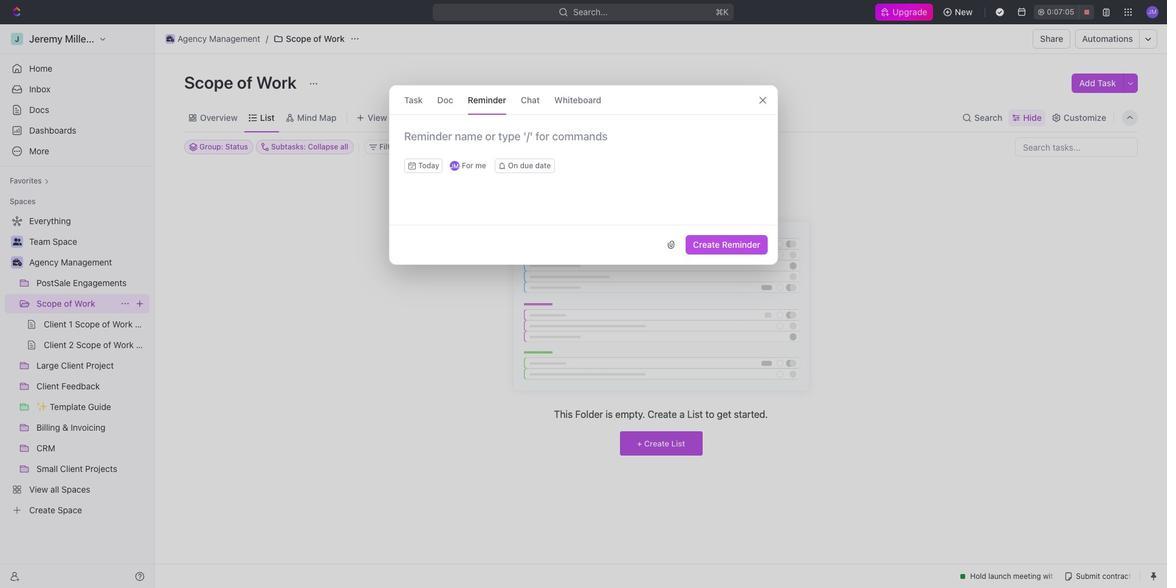 Task type: locate. For each thing, give the bounding box(es) containing it.
1 horizontal spatial agency
[[177, 33, 207, 44]]

0:07:05 button
[[1034, 5, 1094, 19]]

share button
[[1033, 29, 1071, 49]]

0 vertical spatial reminder
[[468, 95, 506, 105]]

0 vertical spatial scope of work link
[[271, 32, 348, 46]]

scope of work link inside tree
[[36, 294, 115, 314]]

0 horizontal spatial list
[[260, 112, 275, 122]]

1 vertical spatial agency management link
[[29, 253, 147, 272]]

2 horizontal spatial work
[[324, 33, 345, 44]]

scope of work link
[[271, 32, 348, 46], [36, 294, 115, 314]]

on
[[508, 161, 518, 170]]

add
[[1079, 78, 1095, 88]]

0 vertical spatial create
[[693, 239, 720, 250]]

1 vertical spatial of
[[237, 72, 253, 92]]

create reminder button
[[686, 235, 768, 255]]

share
[[1040, 33, 1063, 44]]

hide
[[1023, 112, 1042, 122], [489, 142, 506, 151]]

1 horizontal spatial reminder
[[722, 239, 760, 250]]

dialog
[[389, 85, 778, 265]]

scope of work inside sidebar navigation
[[36, 298, 95, 309]]

0 horizontal spatial agency management
[[29, 257, 112, 267]]

work
[[324, 33, 345, 44], [256, 72, 297, 92], [74, 298, 95, 309]]

1 horizontal spatial agency management
[[177, 33, 260, 44]]

2 horizontal spatial scope
[[286, 33, 311, 44]]

new button
[[938, 2, 980, 22]]

tree
[[5, 212, 150, 520]]

1 horizontal spatial task
[[1098, 78, 1116, 88]]

task inside add task button
[[1098, 78, 1116, 88]]

list down a
[[671, 439, 685, 448]]

create reminder
[[693, 239, 760, 250]]

scope of work
[[286, 33, 345, 44], [184, 72, 300, 92], [36, 298, 95, 309]]

0 vertical spatial agency management link
[[162, 32, 263, 46]]

1 horizontal spatial work
[[256, 72, 297, 92]]

dialog containing task
[[389, 85, 778, 265]]

0 vertical spatial hide
[[1023, 112, 1042, 122]]

0 vertical spatial task
[[1098, 78, 1116, 88]]

hide inside hide button
[[489, 142, 506, 151]]

home link
[[5, 59, 150, 78]]

0 horizontal spatial work
[[74, 298, 95, 309]]

agency inside tree
[[29, 257, 59, 267]]

get
[[717, 409, 731, 420]]

1 horizontal spatial scope
[[184, 72, 233, 92]]

1 vertical spatial management
[[61, 257, 112, 267]]

1 horizontal spatial scope of work link
[[271, 32, 348, 46]]

business time image
[[166, 36, 174, 42], [12, 259, 22, 266]]

0 vertical spatial management
[[209, 33, 260, 44]]

scope
[[286, 33, 311, 44], [184, 72, 233, 92], [36, 298, 62, 309]]

hide right search
[[1023, 112, 1042, 122]]

scope inside tree
[[36, 298, 62, 309]]

folder
[[575, 409, 603, 420]]

hide up on due date "dropdown button"
[[489, 142, 506, 151]]

1 vertical spatial agency
[[29, 257, 59, 267]]

0 vertical spatial list
[[260, 112, 275, 122]]

2 vertical spatial list
[[671, 439, 685, 448]]

add task button
[[1072, 74, 1123, 93]]

1 horizontal spatial of
[[237, 72, 253, 92]]

0 horizontal spatial hide
[[489, 142, 506, 151]]

0 horizontal spatial agency
[[29, 257, 59, 267]]

agency management link
[[162, 32, 263, 46], [29, 253, 147, 272]]

+ create list
[[637, 439, 685, 448]]

1 vertical spatial agency management
[[29, 257, 112, 267]]

1 vertical spatial scope of work link
[[36, 294, 115, 314]]

⌘k
[[716, 7, 729, 17]]

1 vertical spatial task
[[404, 95, 423, 105]]

add task
[[1079, 78, 1116, 88]]

reminder
[[468, 95, 506, 105], [722, 239, 760, 250]]

docs link
[[5, 100, 150, 120]]

customize
[[1064, 112, 1106, 122]]

0 vertical spatial business time image
[[166, 36, 174, 42]]

automations button
[[1076, 30, 1139, 48]]

upgrade link
[[875, 4, 933, 21]]

1 vertical spatial reminder
[[722, 239, 760, 250]]

overview
[[200, 112, 238, 122]]

1 vertical spatial hide
[[489, 142, 506, 151]]

2 vertical spatial of
[[64, 298, 72, 309]]

2 vertical spatial work
[[74, 298, 95, 309]]

customize button
[[1048, 109, 1110, 126]]

1 vertical spatial create
[[648, 409, 677, 420]]

1 horizontal spatial hide
[[1023, 112, 1042, 122]]

of inside sidebar navigation
[[64, 298, 72, 309]]

docs
[[29, 105, 49, 115]]

0 horizontal spatial management
[[61, 257, 112, 267]]

doc button
[[437, 86, 453, 114]]

0 horizontal spatial scope of work link
[[36, 294, 115, 314]]

0 horizontal spatial task
[[404, 95, 423, 105]]

0 horizontal spatial business time image
[[12, 259, 22, 266]]

business time image inside tree
[[12, 259, 22, 266]]

0 horizontal spatial scope
[[36, 298, 62, 309]]

0 vertical spatial of
[[313, 33, 322, 44]]

0 vertical spatial agency management
[[177, 33, 260, 44]]

favorites button
[[5, 174, 54, 188]]

task left doc on the left of the page
[[404, 95, 423, 105]]

for
[[462, 161, 473, 170]]

1 vertical spatial work
[[256, 72, 297, 92]]

tree containing agency management
[[5, 212, 150, 520]]

agency
[[177, 33, 207, 44], [29, 257, 59, 267]]

reminder inside button
[[722, 239, 760, 250]]

is
[[606, 409, 613, 420]]

task
[[1098, 78, 1116, 88], [404, 95, 423, 105]]

task right add at right
[[1098, 78, 1116, 88]]

2 vertical spatial scope of work
[[36, 298, 95, 309]]

2 horizontal spatial list
[[687, 409, 703, 420]]

search...
[[574, 7, 608, 17]]

0 horizontal spatial agency management link
[[29, 253, 147, 272]]

+
[[637, 439, 642, 448]]

2 vertical spatial scope
[[36, 298, 62, 309]]

management
[[209, 33, 260, 44], [61, 257, 112, 267]]

overview link
[[198, 109, 238, 126]]

1 vertical spatial business time image
[[12, 259, 22, 266]]

1 horizontal spatial management
[[209, 33, 260, 44]]

of
[[313, 33, 322, 44], [237, 72, 253, 92], [64, 298, 72, 309]]

list right a
[[687, 409, 703, 420]]

jm
[[450, 162, 459, 170]]

create
[[693, 239, 720, 250], [648, 409, 677, 420], [644, 439, 669, 448]]

chat
[[521, 95, 540, 105]]

0 vertical spatial work
[[324, 33, 345, 44]]

doc
[[437, 95, 453, 105]]

list left mind
[[260, 112, 275, 122]]

1 horizontal spatial business time image
[[166, 36, 174, 42]]

agency management
[[177, 33, 260, 44], [29, 257, 112, 267]]

hide button
[[485, 140, 511, 154]]

0 horizontal spatial of
[[64, 298, 72, 309]]

this folder is empty. create a list to get started.
[[554, 409, 768, 420]]

list
[[260, 112, 275, 122], [687, 409, 703, 420], [671, 439, 685, 448]]

0 horizontal spatial reminder
[[468, 95, 506, 105]]

1 horizontal spatial list
[[671, 439, 685, 448]]

this
[[554, 409, 573, 420]]



Task type: describe. For each thing, give the bounding box(es) containing it.
map
[[319, 112, 337, 122]]

1 vertical spatial scope
[[184, 72, 233, 92]]

new
[[955, 7, 973, 17]]

work inside sidebar navigation
[[74, 298, 95, 309]]

0:07:05
[[1047, 7, 1074, 16]]

list link
[[258, 109, 275, 126]]

upgrade
[[892, 7, 927, 17]]

management inside sidebar navigation
[[61, 257, 112, 267]]

2 horizontal spatial of
[[313, 33, 322, 44]]

today
[[418, 161, 439, 170]]

0 vertical spatial agency
[[177, 33, 207, 44]]

1 vertical spatial list
[[687, 409, 703, 420]]

whiteboard button
[[554, 86, 601, 114]]

favorites
[[10, 176, 42, 185]]

create inside button
[[693, 239, 720, 250]]

tree inside sidebar navigation
[[5, 212, 150, 520]]

0 vertical spatial scope of work
[[286, 33, 345, 44]]

spaces
[[10, 197, 35, 206]]

today button
[[404, 159, 442, 173]]

task button
[[404, 86, 423, 114]]

1 horizontal spatial agency management link
[[162, 32, 263, 46]]

inbox
[[29, 84, 50, 94]]

due
[[520, 161, 533, 170]]

on due date button
[[495, 159, 555, 173]]

search
[[974, 112, 1002, 122]]

date
[[535, 161, 551, 170]]

dashboards link
[[5, 121, 150, 140]]

sidebar navigation
[[0, 24, 155, 588]]

/
[[266, 33, 268, 44]]

Search tasks... text field
[[1016, 138, 1137, 156]]

1 vertical spatial scope of work
[[184, 72, 300, 92]]

agency management link inside sidebar navigation
[[29, 253, 147, 272]]

automations
[[1082, 33, 1133, 44]]

hide inside hide dropdown button
[[1023, 112, 1042, 122]]

on due date
[[508, 161, 551, 170]]

chat button
[[521, 86, 540, 114]]

business time image inside agency management "link"
[[166, 36, 174, 42]]

jm for me
[[450, 161, 486, 170]]

Reminder na﻿me or type '/' for commands text field
[[390, 129, 777, 159]]

hide button
[[1009, 109, 1045, 126]]

agency management inside tree
[[29, 257, 112, 267]]

inbox link
[[5, 80, 150, 99]]

started.
[[734, 409, 768, 420]]

to
[[706, 409, 714, 420]]

whiteboard
[[554, 95, 601, 105]]

me
[[475, 161, 486, 170]]

mind map link
[[295, 109, 337, 126]]

2 vertical spatial create
[[644, 439, 669, 448]]

0 vertical spatial scope
[[286, 33, 311, 44]]

reminder button
[[468, 86, 506, 114]]

dashboards
[[29, 125, 76, 136]]

a
[[680, 409, 685, 420]]

search button
[[959, 109, 1006, 126]]

task inside dialog
[[404, 95, 423, 105]]

home
[[29, 63, 52, 74]]

mind
[[297, 112, 317, 122]]

mind map
[[297, 112, 337, 122]]

empty.
[[615, 409, 645, 420]]



Task type: vqa. For each thing, say whether or not it's contained in the screenshot.
the bottom Reminder
yes



